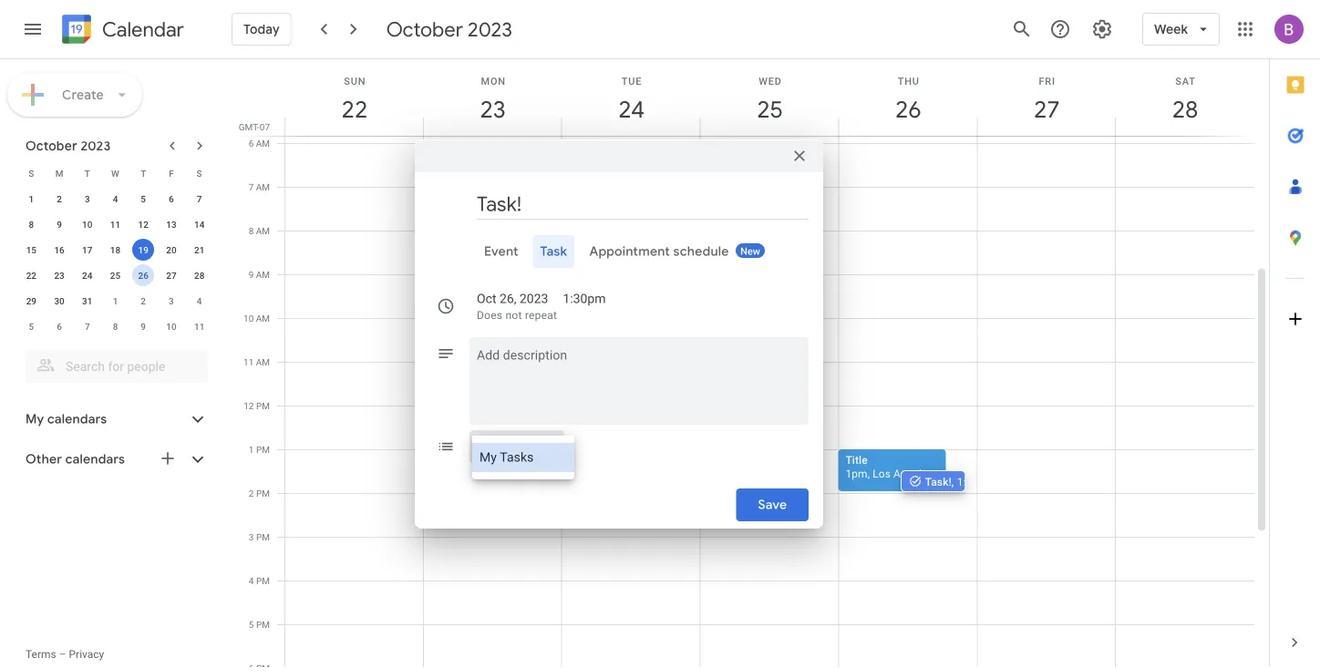 Task type: locate. For each thing, give the bounding box(es) containing it.
12 for 12 pm
[[244, 400, 254, 411]]

0 horizontal spatial october 2023
[[26, 138, 111, 154]]

26 column header
[[839, 59, 978, 136]]

1 vertical spatial 7
[[197, 193, 202, 204]]

0 horizontal spatial 3
[[85, 193, 90, 204]]

9 up the 16 element
[[57, 219, 62, 230]]

1 vertical spatial 22
[[26, 270, 37, 281]]

pm up '2 pm'
[[256, 444, 270, 455]]

pm
[[256, 400, 270, 411], [256, 444, 270, 455], [256, 488, 270, 499], [256, 532, 270, 543], [256, 576, 270, 586], [256, 619, 270, 630]]

9 for november 9 element
[[141, 321, 146, 332]]

pm down 4 pm on the bottom left
[[256, 619, 270, 630]]

5 down 4 pm on the bottom left
[[249, 619, 254, 630]]

my calendars
[[26, 411, 107, 428]]

s right f
[[197, 168, 202, 179]]

am for 9 am
[[256, 269, 270, 280]]

–
[[59, 649, 66, 661]]

11 inside 'element'
[[110, 219, 121, 230]]

22 link
[[334, 88, 376, 130]]

10 for november 10 element at the left
[[166, 321, 177, 332]]

3 pm
[[249, 532, 270, 543]]

10 down november 3 element
[[166, 321, 177, 332]]

1 inside "grid"
[[249, 444, 254, 455]]

1 horizontal spatial 10
[[166, 321, 177, 332]]

pm up 5 pm
[[256, 576, 270, 586]]

13
[[166, 219, 177, 230]]

other calendars
[[26, 451, 125, 468]]

1 s from the left
[[29, 168, 34, 179]]

7 for november 7 element
[[85, 321, 90, 332]]

11 element
[[104, 213, 126, 235]]

4 pm
[[249, 576, 270, 586]]

calendars down my calendars dropdown button on the left bottom of the page
[[65, 451, 125, 468]]

task list list box
[[472, 436, 575, 480]]

27 inside 27 element
[[166, 270, 177, 281]]

0 vertical spatial october
[[386, 16, 463, 42]]

2 vertical spatial 9
[[141, 321, 146, 332]]

calendar element
[[58, 11, 184, 51]]

12 up 19
[[138, 219, 149, 230]]

24 element
[[76, 265, 98, 286]]

am down 9 am
[[256, 313, 270, 324]]

calendars up other calendars
[[47, 411, 107, 428]]

grid
[[234, 59, 1270, 669]]

1pm
[[846, 467, 868, 480]]

2 pm from the top
[[256, 444, 270, 455]]

26 down thu
[[895, 94, 921, 125]]

10 up 11 am at the left
[[244, 313, 254, 324]]

26,
[[500, 291, 517, 306]]

not
[[506, 309, 522, 322]]

6 down f
[[169, 193, 174, 204]]

task
[[541, 244, 568, 260]]

1 vertical spatial 12
[[244, 400, 254, 411]]

task! , 1:30pm
[[926, 476, 995, 488]]

0 horizontal spatial s
[[29, 168, 34, 179]]

1 row from the top
[[17, 161, 213, 186]]

1 horizontal spatial 2
[[141, 296, 146, 306]]

23 element
[[48, 265, 70, 286]]

4 up 5 pm
[[249, 576, 254, 586]]

7 for 7 am
[[249, 182, 254, 192]]

0 vertical spatial 23
[[479, 94, 505, 125]]

11 down november 4 element
[[194, 321, 205, 332]]

25 inside row
[[110, 270, 121, 281]]

28 inside row
[[194, 270, 205, 281]]

pm down '1 pm'
[[256, 488, 270, 499]]

25 down wed
[[756, 94, 782, 125]]

14 element
[[188, 213, 210, 235]]

0 vertical spatial 7
[[249, 182, 254, 192]]

24
[[618, 94, 644, 125], [82, 270, 93, 281]]

11 up the 18
[[110, 219, 121, 230]]

0 horizontal spatial 25
[[110, 270, 121, 281]]

calendars
[[47, 411, 107, 428], [65, 451, 125, 468]]

am down 8 am at left
[[256, 269, 270, 280]]

1 vertical spatial 28
[[194, 270, 205, 281]]

8 for 8 am
[[249, 225, 254, 236]]

1 vertical spatial 2
[[141, 296, 146, 306]]

12
[[138, 219, 149, 230], [244, 400, 254, 411]]

row down november 1 element
[[17, 314, 213, 339]]

terms
[[26, 649, 56, 661]]

0 vertical spatial 1
[[29, 193, 34, 204]]

1:30pm right task!
[[957, 476, 995, 488]]

0 horizontal spatial 10
[[82, 219, 93, 230]]

28
[[1172, 94, 1198, 125], [194, 270, 205, 281]]

pm for 1 pm
[[256, 444, 270, 455]]

0 horizontal spatial 23
[[54, 270, 65, 281]]

am down 7 am
[[256, 225, 270, 236]]

22 down 15
[[26, 270, 37, 281]]

1 horizontal spatial s
[[197, 168, 202, 179]]

1 am from the top
[[256, 138, 270, 149]]

23 inside row
[[54, 270, 65, 281]]

13 element
[[160, 213, 182, 235]]

7
[[249, 182, 254, 192], [197, 193, 202, 204], [85, 321, 90, 332]]

0 horizontal spatial 4
[[113, 193, 118, 204]]

1 horizontal spatial 5
[[141, 193, 146, 204]]

2 down m
[[57, 193, 62, 204]]

1 horizontal spatial 25
[[756, 94, 782, 125]]

1 horizontal spatial 7
[[197, 193, 202, 204]]

1 up 15 element
[[29, 193, 34, 204]]

wed 25
[[756, 75, 782, 125]]

am for 6 am
[[256, 138, 270, 149]]

1 horizontal spatial 27
[[1033, 94, 1059, 125]]

w
[[111, 168, 119, 179]]

0 horizontal spatial 26
[[138, 270, 149, 281]]

5 am from the top
[[256, 313, 270, 324]]

am up 12 pm
[[256, 357, 270, 368]]

tab list containing event
[[430, 235, 809, 268]]

thu 26
[[895, 75, 921, 125]]

8 down november 1 element
[[113, 321, 118, 332]]

sun 22
[[341, 75, 367, 125]]

row containing 1
[[17, 186, 213, 212]]

november 3 element
[[160, 290, 182, 312]]

3 inside "grid"
[[249, 532, 254, 543]]

27 down fri
[[1033, 94, 1059, 125]]

3 up 4 pm on the bottom left
[[249, 532, 254, 543]]

24 down tue
[[618, 94, 644, 125]]

6 inside 'november 6' element
[[57, 321, 62, 332]]

1 vertical spatial 1:30pm
[[957, 476, 995, 488]]

0 vertical spatial 28
[[1172, 94, 1198, 125]]

4 pm from the top
[[256, 532, 270, 543]]

1:30pm
[[563, 291, 606, 306], [957, 476, 995, 488]]

3
[[85, 193, 90, 204], [169, 296, 174, 306], [249, 532, 254, 543]]

0 vertical spatial october 2023
[[386, 16, 513, 42]]

0 vertical spatial 26
[[895, 94, 921, 125]]

22 column header
[[285, 59, 424, 136]]

schedule
[[674, 244, 729, 260]]

1 vertical spatial 24
[[82, 270, 93, 281]]

27
[[1033, 94, 1059, 125], [166, 270, 177, 281]]

12 inside "grid"
[[244, 400, 254, 411]]

23 up 30
[[54, 270, 65, 281]]

calendar heading
[[99, 17, 184, 42]]

22 down "sun"
[[341, 94, 367, 125]]

9 up 10 am at the left of the page
[[249, 269, 254, 280]]

2 vertical spatial 1
[[249, 444, 254, 455]]

1 vertical spatial 4
[[197, 296, 202, 306]]

1 vertical spatial calendars
[[65, 451, 125, 468]]

1 vertical spatial 11
[[194, 321, 205, 332]]

0 vertical spatial 24
[[618, 94, 644, 125]]

0 horizontal spatial tab list
[[430, 235, 809, 268]]

25
[[756, 94, 782, 125], [110, 270, 121, 281]]

2 pm
[[249, 488, 270, 499]]

3 am from the top
[[256, 225, 270, 236]]

2 am from the top
[[256, 182, 270, 192]]

18
[[110, 244, 121, 255]]

8 inside "grid"
[[249, 225, 254, 236]]

2 vertical spatial 2
[[249, 488, 254, 499]]

task!
[[926, 476, 952, 488]]

26 cell
[[129, 263, 157, 288]]

4 inside "grid"
[[249, 576, 254, 586]]

grid containing 22
[[234, 59, 1270, 669]]

2 vertical spatial 4
[[249, 576, 254, 586]]

20 element
[[160, 239, 182, 261]]

0 horizontal spatial 5
[[29, 321, 34, 332]]

3 pm from the top
[[256, 488, 270, 499]]

new
[[741, 246, 761, 257]]

5 down 29 element
[[29, 321, 34, 332]]

s left m
[[29, 168, 34, 179]]

row up november 1 element
[[17, 263, 213, 288]]

2
[[57, 193, 62, 204], [141, 296, 146, 306], [249, 488, 254, 499]]

add other calendars image
[[159, 450, 177, 468]]

1 down 12 pm
[[249, 444, 254, 455]]

calendars inside my calendars dropdown button
[[47, 411, 107, 428]]

0 horizontal spatial 27
[[166, 270, 177, 281]]

6 am from the top
[[256, 357, 270, 368]]

october 2023
[[386, 16, 513, 42], [26, 138, 111, 154]]

22 element
[[20, 265, 42, 286]]

0 horizontal spatial 7
[[85, 321, 90, 332]]

2 for november 2 element
[[141, 296, 146, 306]]

2 horizontal spatial 7
[[249, 182, 254, 192]]

2 horizontal spatial 8
[[249, 225, 254, 236]]

6 down 30 element
[[57, 321, 62, 332]]

new element
[[736, 244, 765, 258]]

0 horizontal spatial 2
[[57, 193, 62, 204]]

1 horizontal spatial 12
[[244, 400, 254, 411]]

t right m
[[85, 168, 90, 179]]

0 vertical spatial 5
[[141, 193, 146, 204]]

1 vertical spatial 3
[[169, 296, 174, 306]]

12 inside october 2023 grid
[[138, 219, 149, 230]]

2023 up repeat
[[520, 291, 549, 306]]

1 horizontal spatial 3
[[169, 296, 174, 306]]

am down 07
[[256, 138, 270, 149]]

2 down '1 pm'
[[249, 488, 254, 499]]

pm up '1 pm'
[[256, 400, 270, 411]]

26 element
[[132, 265, 154, 286]]

0 vertical spatial 6
[[249, 138, 254, 149]]

12 down 11 am at the left
[[244, 400, 254, 411]]

10 inside 10 element
[[82, 219, 93, 230]]

2 horizontal spatial 5
[[249, 619, 254, 630]]

6 down the gmt-
[[249, 138, 254, 149]]

9 down november 2 element
[[141, 321, 146, 332]]

5
[[141, 193, 146, 204], [29, 321, 34, 332], [249, 619, 254, 630]]

8
[[29, 219, 34, 230], [249, 225, 254, 236], [113, 321, 118, 332]]

27 column header
[[977, 59, 1117, 136]]

0 vertical spatial 12
[[138, 219, 149, 230]]

1:30pm down task button
[[563, 291, 606, 306]]

12 element
[[132, 213, 154, 235]]

2 horizontal spatial 11
[[244, 357, 254, 368]]

1 horizontal spatial 6
[[169, 193, 174, 204]]

5 pm from the top
[[256, 576, 270, 586]]

november 2 element
[[132, 290, 154, 312]]

11 inside "grid"
[[244, 357, 254, 368]]

fri 27
[[1033, 75, 1059, 125]]

november 4 element
[[188, 290, 210, 312]]

24 down 17
[[82, 270, 93, 281]]

3 up 10 element
[[85, 193, 90, 204]]

am for 10 am
[[256, 313, 270, 324]]

am for 8 am
[[256, 225, 270, 236]]

5 inside "grid"
[[249, 619, 254, 630]]

,
[[868, 467, 870, 480], [952, 476, 955, 488]]

2 vertical spatial 7
[[85, 321, 90, 332]]

november 11 element
[[188, 316, 210, 337]]

2 horizontal spatial 3
[[249, 532, 254, 543]]

, right angeles at the right bottom of page
[[952, 476, 955, 488]]

25 inside wed 25
[[756, 94, 782, 125]]

1 vertical spatial 5
[[29, 321, 34, 332]]

2 up november 9 element
[[141, 296, 146, 306]]

pm for 5 pm
[[256, 619, 270, 630]]

2 row from the top
[[17, 186, 213, 212]]

9
[[57, 219, 62, 230], [249, 269, 254, 280], [141, 321, 146, 332]]

27 down 20
[[166, 270, 177, 281]]

1 horizontal spatial 4
[[197, 296, 202, 306]]

27 inside 27 column header
[[1033, 94, 1059, 125]]

1 vertical spatial 26
[[138, 270, 149, 281]]

am down '6 am'
[[256, 182, 270, 192]]

0 horizontal spatial 1
[[29, 193, 34, 204]]

today button
[[232, 7, 292, 51]]

4 down 28 element
[[197, 296, 202, 306]]

11
[[110, 219, 121, 230], [194, 321, 205, 332], [244, 357, 254, 368]]

, left los
[[868, 467, 870, 480]]

22 inside column header
[[341, 94, 367, 125]]

0 vertical spatial 27
[[1033, 94, 1059, 125]]

10 inside november 10 element
[[166, 321, 177, 332]]

3 inside november 3 element
[[169, 296, 174, 306]]

0 vertical spatial 22
[[341, 94, 367, 125]]

2023 up the mon
[[468, 16, 513, 42]]

1 horizontal spatial 23
[[479, 94, 505, 125]]

6 pm from the top
[[256, 619, 270, 630]]

2 vertical spatial 11
[[244, 357, 254, 368]]

gmt-07
[[239, 121, 270, 132]]

4
[[113, 193, 118, 204], [197, 296, 202, 306], [249, 576, 254, 586]]

2 horizontal spatial 2
[[249, 488, 254, 499]]

1 vertical spatial 23
[[54, 270, 65, 281]]

november 9 element
[[132, 316, 154, 337]]

0 horizontal spatial 2023
[[81, 138, 111, 154]]

calendars inside "other calendars" dropdown button
[[65, 451, 125, 468]]

6 for 'november 6' element
[[57, 321, 62, 332]]

row up 11 'element' on the left
[[17, 161, 213, 186]]

16
[[54, 244, 65, 255]]

6 am
[[249, 138, 270, 149]]

23
[[479, 94, 505, 125], [54, 270, 65, 281]]

0 horizontal spatial 9
[[57, 219, 62, 230]]

2 vertical spatial 6
[[57, 321, 62, 332]]

12 pm
[[244, 400, 270, 411]]

1 pm from the top
[[256, 400, 270, 411]]

19 cell
[[129, 237, 157, 263]]

1 horizontal spatial 28
[[1172, 94, 1198, 125]]

10 up 17
[[82, 219, 93, 230]]

5 row from the top
[[17, 263, 213, 288]]

None field
[[470, 431, 572, 463]]

23 down the mon
[[479, 94, 505, 125]]

10 am
[[244, 313, 270, 324]]

m
[[55, 168, 63, 179]]

1 horizontal spatial 11
[[194, 321, 205, 332]]

row up 18 element
[[17, 212, 213, 237]]

0 horizontal spatial 11
[[110, 219, 121, 230]]

0 horizontal spatial 1:30pm
[[563, 291, 606, 306]]

t
[[85, 168, 90, 179], [141, 168, 146, 179]]

7 up 14 element
[[197, 193, 202, 204]]

7 down 31 element
[[85, 321, 90, 332]]

0 vertical spatial calendars
[[47, 411, 107, 428]]

row down w at left top
[[17, 186, 213, 212]]

10 element
[[76, 213, 98, 235]]

5 up 12 element
[[141, 193, 146, 204]]

6 inside "grid"
[[249, 138, 254, 149]]

8 up 15 element
[[29, 219, 34, 230]]

1 horizontal spatial 8
[[113, 321, 118, 332]]

1 vertical spatial 27
[[166, 270, 177, 281]]

wed
[[759, 75, 782, 87]]

2 horizontal spatial 2023
[[520, 291, 549, 306]]

1 vertical spatial 1
[[113, 296, 118, 306]]

row down 25 element
[[17, 288, 213, 314]]

8 down 7 am
[[249, 225, 254, 236]]

create button
[[7, 73, 142, 117]]

0 horizontal spatial 22
[[26, 270, 37, 281]]

25 down the 18
[[110, 270, 121, 281]]

3 row from the top
[[17, 212, 213, 237]]

2 horizontal spatial 10
[[244, 313, 254, 324]]

None search field
[[0, 343, 226, 383]]

11 down 10 am at the left of the page
[[244, 357, 254, 368]]

5 inside november 5 element
[[29, 321, 34, 332]]

9 inside "grid"
[[249, 269, 254, 280]]

4 am from the top
[[256, 269, 270, 280]]

row down 11 'element' on the left
[[17, 237, 213, 263]]

row containing 15
[[17, 237, 213, 263]]

oct 26, 2023
[[477, 291, 549, 306]]

23 inside mon 23
[[479, 94, 505, 125]]

1 horizontal spatial 22
[[341, 94, 367, 125]]

, inside title 1pm , los angeles
[[868, 467, 870, 480]]

pm up 4 pm on the bottom left
[[256, 532, 270, 543]]

28 down 21
[[194, 270, 205, 281]]

2 t from the left
[[141, 168, 146, 179]]

s
[[29, 168, 34, 179], [197, 168, 202, 179]]

tab list
[[1271, 59, 1321, 618], [430, 235, 809, 268]]

7 down '6 am'
[[249, 182, 254, 192]]

8 am
[[249, 225, 270, 236]]

t left f
[[141, 168, 146, 179]]

3 for november 3 element
[[169, 296, 174, 306]]

other
[[26, 451, 62, 468]]

2 inside "grid"
[[249, 488, 254, 499]]

2 horizontal spatial 9
[[249, 269, 254, 280]]

november 10 element
[[160, 316, 182, 337]]

6 row from the top
[[17, 288, 213, 314]]

row group containing 1
[[17, 186, 213, 339]]

1 horizontal spatial 26
[[895, 94, 921, 125]]

10
[[82, 219, 93, 230], [244, 313, 254, 324], [166, 321, 177, 332]]

12 for 12
[[138, 219, 149, 230]]

10 inside "grid"
[[244, 313, 254, 324]]

october 2023 up the mon
[[386, 16, 513, 42]]

28 down the sat
[[1172, 94, 1198, 125]]

pm for 3 pm
[[256, 532, 270, 543]]

2 horizontal spatial 6
[[249, 138, 254, 149]]

7 inside "grid"
[[249, 182, 254, 192]]

row
[[17, 161, 213, 186], [17, 186, 213, 212], [17, 212, 213, 237], [17, 237, 213, 263], [17, 263, 213, 288], [17, 288, 213, 314], [17, 314, 213, 339]]

0 horizontal spatial 12
[[138, 219, 149, 230]]

october
[[386, 16, 463, 42], [26, 138, 77, 154]]

3 up november 10 element at the left
[[169, 296, 174, 306]]

2 horizontal spatial 4
[[249, 576, 254, 586]]

1 horizontal spatial 1
[[113, 296, 118, 306]]

october 2023 up m
[[26, 138, 111, 154]]

1 down 25 element
[[113, 296, 118, 306]]

7 row from the top
[[17, 314, 213, 339]]

1 horizontal spatial 24
[[618, 94, 644, 125]]

0 horizontal spatial 28
[[194, 270, 205, 281]]

2 s from the left
[[197, 168, 202, 179]]

task button
[[533, 235, 575, 268]]

26 down 19
[[138, 270, 149, 281]]

2023
[[468, 16, 513, 42], [81, 138, 111, 154], [520, 291, 549, 306]]

2023 down create
[[81, 138, 111, 154]]

4 row from the top
[[17, 237, 213, 263]]

1 horizontal spatial t
[[141, 168, 146, 179]]

1 vertical spatial 25
[[110, 270, 121, 281]]

4 up 11 'element' on the left
[[113, 193, 118, 204]]

19, today element
[[132, 239, 154, 261]]

does
[[477, 309, 503, 322]]

25 column header
[[700, 59, 840, 136]]

24 inside october 2023 grid
[[82, 270, 93, 281]]

row group
[[17, 186, 213, 339]]

1 vertical spatial october
[[26, 138, 77, 154]]



Task type: describe. For each thing, give the bounding box(es) containing it.
26 link
[[888, 88, 930, 130]]

27 link
[[1026, 88, 1068, 130]]

9 am
[[249, 269, 270, 280]]

17
[[82, 244, 93, 255]]

1 for november 1 element
[[113, 296, 118, 306]]

24 inside column header
[[618, 94, 644, 125]]

does not repeat
[[477, 309, 557, 322]]

5 for november 5 element
[[29, 321, 34, 332]]

1 horizontal spatial october 2023
[[386, 16, 513, 42]]

2 for 2 pm
[[249, 488, 254, 499]]

30
[[54, 296, 65, 306]]

1:30pm inside "grid"
[[957, 476, 995, 488]]

pm for 12 pm
[[256, 400, 270, 411]]

sat 28
[[1172, 75, 1198, 125]]

november 1 element
[[104, 290, 126, 312]]

Add title text field
[[477, 191, 809, 218]]

2 vertical spatial 2023
[[520, 291, 549, 306]]

24 column header
[[562, 59, 701, 136]]

other calendars button
[[4, 445, 226, 474]]

create
[[62, 87, 104, 103]]

mon
[[481, 75, 506, 87]]

appointment
[[590, 244, 670, 260]]

10 for 10 am
[[244, 313, 254, 324]]

7 am
[[249, 182, 270, 192]]

title
[[846, 454, 868, 467]]

21 element
[[188, 239, 210, 261]]

0 vertical spatial 9
[[57, 219, 62, 230]]

29
[[26, 296, 37, 306]]

event
[[484, 244, 519, 260]]

26 inside column header
[[895, 94, 921, 125]]

11 for 11 am
[[244, 357, 254, 368]]

0 horizontal spatial october
[[26, 138, 77, 154]]

28 link
[[1165, 88, 1207, 130]]

0 vertical spatial 2
[[57, 193, 62, 204]]

pm for 2 pm
[[256, 488, 270, 499]]

row containing 22
[[17, 263, 213, 288]]

8 for the november 8 element
[[113, 321, 118, 332]]

1 pm
[[249, 444, 270, 455]]

thu
[[898, 75, 920, 87]]

week button
[[1143, 7, 1220, 51]]

repeat
[[525, 309, 557, 322]]

pm for 4 pm
[[256, 576, 270, 586]]

23 link
[[472, 88, 514, 130]]

am for 7 am
[[256, 182, 270, 192]]

11 for 11 'element' on the left
[[110, 219, 121, 230]]

main drawer image
[[22, 18, 44, 40]]

november 5 element
[[20, 316, 42, 337]]

november 8 element
[[104, 316, 126, 337]]

25 link
[[749, 88, 791, 130]]

los
[[873, 467, 891, 480]]

30 element
[[48, 290, 70, 312]]

privacy link
[[69, 649, 104, 661]]

terms link
[[26, 649, 56, 661]]

terms – privacy
[[26, 649, 104, 661]]

row containing 5
[[17, 314, 213, 339]]

31 element
[[76, 290, 98, 312]]

31
[[82, 296, 93, 306]]

0 vertical spatial 1:30pm
[[563, 291, 606, 306]]

5 for 5 pm
[[249, 619, 254, 630]]

11 am
[[244, 357, 270, 368]]

15
[[26, 244, 37, 255]]

fri
[[1039, 75, 1056, 87]]

gmt-
[[239, 121, 260, 132]]

28 inside column header
[[1172, 94, 1198, 125]]

appointment schedule
[[590, 244, 729, 260]]

1 vertical spatial october 2023
[[26, 138, 111, 154]]

0 vertical spatial 2023
[[468, 16, 513, 42]]

event button
[[477, 235, 526, 268]]

row containing 29
[[17, 288, 213, 314]]

november 7 element
[[76, 316, 98, 337]]

1 vertical spatial 6
[[169, 193, 174, 204]]

5 pm
[[249, 619, 270, 630]]

9 for 9 am
[[249, 269, 254, 280]]

4 for 4 pm
[[249, 576, 254, 586]]

0 vertical spatial 3
[[85, 193, 90, 204]]

10 for 10 element
[[82, 219, 93, 230]]

07
[[260, 121, 270, 132]]

15 element
[[20, 239, 42, 261]]

Add description text field
[[470, 345, 809, 410]]

18 element
[[104, 239, 126, 261]]

22 inside october 2023 grid
[[26, 270, 37, 281]]

sat
[[1176, 75, 1196, 87]]

today
[[244, 21, 280, 37]]

tue 24
[[618, 75, 644, 125]]

0 horizontal spatial 8
[[29, 219, 34, 230]]

calendars for my calendars
[[47, 411, 107, 428]]

17 element
[[76, 239, 98, 261]]

angeles
[[894, 467, 934, 480]]

november 6 element
[[48, 316, 70, 337]]

23 column header
[[423, 59, 563, 136]]

26 inside "cell"
[[138, 270, 149, 281]]

29 element
[[20, 290, 42, 312]]

my
[[26, 411, 44, 428]]

20
[[166, 244, 177, 255]]

calendar
[[102, 17, 184, 42]]

row containing 8
[[17, 212, 213, 237]]

title 1pm , los angeles
[[846, 454, 934, 480]]

mon 23
[[479, 75, 506, 125]]

0 vertical spatial 4
[[113, 193, 118, 204]]

settings menu image
[[1092, 18, 1114, 40]]

Search for people text field
[[36, 350, 197, 383]]

sun
[[344, 75, 366, 87]]

21
[[194, 244, 205, 255]]

28 column header
[[1116, 59, 1255, 136]]

27 element
[[160, 265, 182, 286]]

calendars for other calendars
[[65, 451, 125, 468]]

privacy
[[69, 649, 104, 661]]

24 link
[[611, 88, 653, 130]]

14
[[194, 219, 205, 230]]

oct
[[477, 291, 497, 306]]

f
[[169, 168, 174, 179]]

19
[[138, 244, 149, 255]]

my calendars button
[[4, 405, 226, 434]]

11 for the november 11 element
[[194, 321, 205, 332]]

1 horizontal spatial october
[[386, 16, 463, 42]]

am for 11 am
[[256, 357, 270, 368]]

1 horizontal spatial tab list
[[1271, 59, 1321, 618]]

16 element
[[48, 239, 70, 261]]

4 for november 4 element
[[197, 296, 202, 306]]

tue
[[622, 75, 642, 87]]

row containing s
[[17, 161, 213, 186]]

6 for 6 am
[[249, 138, 254, 149]]

1 t from the left
[[85, 168, 90, 179]]

1 for 1 pm
[[249, 444, 254, 455]]

my tasks option
[[472, 443, 575, 472]]

october 2023 grid
[[17, 161, 213, 339]]

week
[[1155, 21, 1188, 37]]

1 horizontal spatial ,
[[952, 476, 955, 488]]

3 for 3 pm
[[249, 532, 254, 543]]

28 element
[[188, 265, 210, 286]]

25 element
[[104, 265, 126, 286]]



Task type: vqa. For each thing, say whether or not it's contained in the screenshot.


